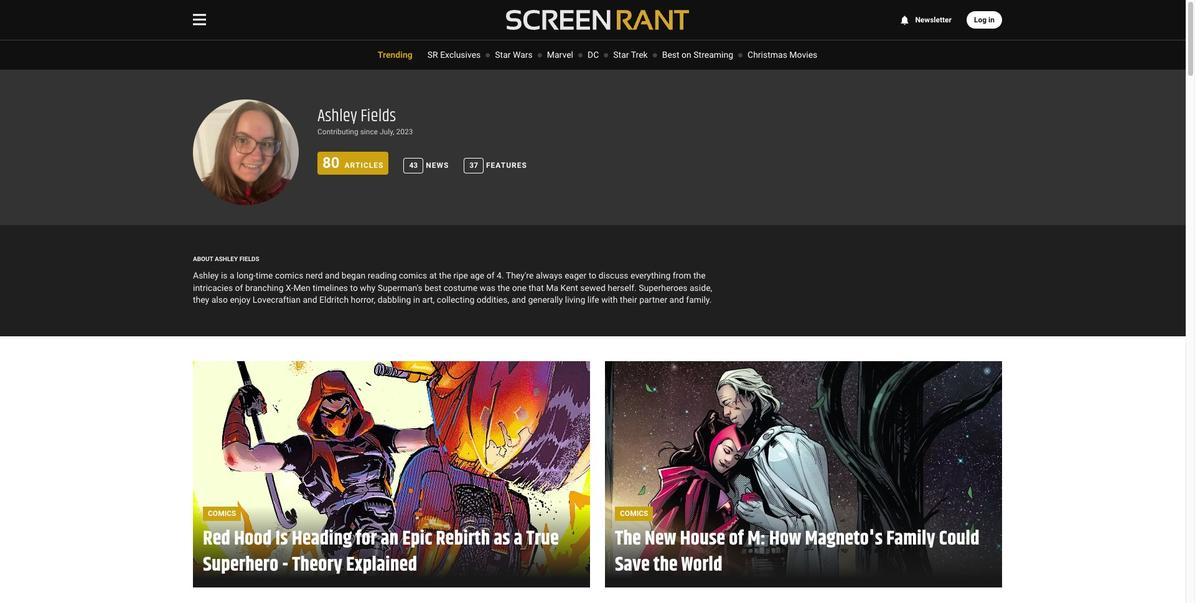 Task type: locate. For each thing, give the bounding box(es) containing it.
1 vertical spatial to
[[350, 283, 358, 293]]

star left 'wars'
[[495, 50, 511, 60]]

is
[[221, 271, 227, 281]]

and
[[325, 271, 339, 281], [303, 295, 317, 305], [511, 295, 526, 305], [669, 295, 684, 305]]

star wars
[[495, 50, 533, 60]]

ashley fields- image
[[193, 100, 299, 205]]

comics for red
[[208, 510, 236, 519]]

july,
[[380, 128, 394, 136]]

timelines
[[313, 283, 348, 293]]

1 horizontal spatial comics
[[620, 510, 648, 519]]

0 vertical spatial fields
[[361, 103, 396, 129]]

0 horizontal spatial fields
[[239, 256, 259, 263]]

a
[[230, 271, 234, 281], [514, 524, 523, 555]]

0 horizontal spatial star
[[495, 50, 511, 60]]

in left art, on the left of the page
[[413, 295, 420, 305]]

fields inside the 'ashley fields contributing since july, 2023'
[[361, 103, 396, 129]]

comics the new house of m: how magneto's family could save the world
[[615, 510, 980, 581]]

ashley left since at the left top
[[317, 103, 357, 129]]

art,
[[422, 295, 435, 305]]

0 vertical spatial to
[[589, 271, 596, 281]]

a inside ashley is a long-time comics nerd and began reading comics at the ripe age of 4. they're always eager to discuss everything from the intricacies of branching x-men timelines to why superman's best costume was the one that ma kent sewed herself. superheroes aside, they also enjoy lovecraftian and eldritch horror, dabbling in art, collecting oddities, and generally living life with their partner and family.
[[230, 271, 234, 281]]

herself.
[[608, 283, 637, 293]]

2 comics from the left
[[399, 271, 427, 281]]

branching
[[245, 283, 284, 293]]

1 horizontal spatial of
[[487, 271, 495, 281]]

comics inside comics red hood is heading for an epic rebirth as a true superhero - theory explained
[[208, 510, 236, 519]]

1 vertical spatial ashley
[[215, 256, 238, 263]]

1 horizontal spatial fields
[[361, 103, 396, 129]]

1 vertical spatial a
[[514, 524, 523, 555]]

intricacies
[[193, 283, 233, 293]]

comics up the red at bottom
[[208, 510, 236, 519]]

2 comics link from the left
[[615, 508, 653, 522]]

2 vertical spatial ashley
[[193, 271, 219, 281]]

ashley for is
[[193, 271, 219, 281]]

was
[[480, 283, 495, 293]]

1 vertical spatial fields
[[239, 256, 259, 263]]

how
[[769, 524, 801, 555]]

they're
[[506, 271, 534, 281]]

at
[[429, 271, 437, 281]]

1 vertical spatial in
[[413, 295, 420, 305]]

1 vertical spatial of
[[235, 283, 243, 293]]

star trek
[[613, 50, 648, 60]]

newsletter
[[915, 16, 952, 24]]

of
[[487, 271, 495, 281], [235, 283, 243, 293], [729, 524, 744, 555]]

nerd
[[306, 271, 323, 281]]

age
[[470, 271, 484, 281]]

0 horizontal spatial in
[[413, 295, 420, 305]]

comics link up the red at bottom
[[203, 508, 241, 522]]

star trek link
[[613, 50, 648, 60]]

1 horizontal spatial a
[[514, 524, 523, 555]]

of left 4.
[[487, 271, 495, 281]]

newsletter link
[[899, 16, 952, 24]]

a inside comics red hood is heading for an epic rebirth as a true superhero - theory explained
[[514, 524, 523, 555]]

their
[[620, 295, 637, 305]]

save
[[615, 550, 650, 581]]

ashley fields contributing since july, 2023
[[317, 103, 413, 136]]

the right save
[[653, 550, 678, 581]]

discuss
[[598, 271, 628, 281]]

-
[[282, 550, 288, 581]]

1 horizontal spatial in
[[988, 16, 995, 24]]

fields up long-
[[239, 256, 259, 263]]

best
[[425, 283, 441, 293]]

the right at
[[439, 271, 451, 281]]

comics inside the comics the new house of m: how magneto's family could save the world
[[620, 510, 648, 519]]

living
[[565, 295, 585, 305]]

comics
[[275, 271, 303, 281], [399, 271, 427, 281]]

costume
[[444, 283, 478, 293]]

star left "trek"
[[613, 50, 629, 60]]

ripe
[[453, 271, 468, 281]]

comics link up the
[[615, 508, 653, 522]]

to up "sewed"
[[589, 271, 596, 281]]

movies
[[789, 50, 817, 60]]

1 horizontal spatial star
[[613, 50, 629, 60]]

comics link
[[203, 508, 241, 522], [615, 508, 653, 522]]

0 vertical spatial in
[[988, 16, 995, 24]]

comics up the
[[620, 510, 648, 519]]

christmas
[[748, 50, 787, 60]]

in inside ashley is a long-time comics nerd and began reading comics at the ripe age of 4. they're always eager to discuss everything from the intricacies of branching x-men timelines to why superman's best costume was the one that ma kent sewed herself. superheroes aside, they also enjoy lovecraftian and eldritch horror, dabbling in art, collecting oddities, and generally living life with their partner and family.
[[413, 295, 420, 305]]

best
[[662, 50, 679, 60]]

a right as
[[514, 524, 523, 555]]

fields left 2023
[[361, 103, 396, 129]]

in
[[988, 16, 995, 24], [413, 295, 420, 305]]

ashley up is
[[215, 256, 238, 263]]

articles
[[345, 161, 384, 170]]

1 horizontal spatial comics link
[[615, 508, 653, 522]]

theory
[[292, 550, 342, 581]]

and down the "one" on the left of page
[[511, 295, 526, 305]]

0 horizontal spatial comics
[[208, 510, 236, 519]]

ashley inside ashley is a long-time comics nerd and began reading comics at the ripe age of 4. they're always eager to discuss everything from the intricacies of branching x-men timelines to why superman's best costume was the one that ma kent sewed herself. superheroes aside, they also enjoy lovecraftian and eldritch horror, dabbling in art, collecting oddities, and generally living life with their partner and family.
[[193, 271, 219, 281]]

sr
[[427, 50, 438, 60]]

0 vertical spatial ashley
[[317, 103, 357, 129]]

star
[[495, 50, 511, 60], [613, 50, 629, 60]]

streaming
[[694, 50, 733, 60]]

marvel link
[[547, 50, 573, 60]]

2 horizontal spatial of
[[729, 524, 744, 555]]

0 vertical spatial a
[[230, 271, 234, 281]]

about ashley fields
[[193, 256, 259, 263]]

of left m: on the bottom of page
[[729, 524, 744, 555]]

red
[[203, 524, 230, 555]]

ashley inside the 'ashley fields contributing since july, 2023'
[[317, 103, 357, 129]]

2 star from the left
[[613, 50, 629, 60]]

of inside the comics the new house of m: how magneto's family could save the world
[[729, 524, 744, 555]]

0 horizontal spatial to
[[350, 283, 358, 293]]

ashley up 'intricacies'
[[193, 271, 219, 281]]

lovecraftian
[[253, 295, 301, 305]]

a right is
[[230, 271, 234, 281]]

house
[[680, 524, 725, 555]]

to down the began
[[350, 283, 358, 293]]

fields
[[361, 103, 396, 129], [239, 256, 259, 263]]

in right the log in the right of the page
[[988, 16, 995, 24]]

0 horizontal spatial of
[[235, 283, 243, 293]]

dc
[[588, 50, 599, 60]]

37
[[469, 161, 478, 170]]

1 star from the left
[[495, 50, 511, 60]]

star for star trek
[[613, 50, 629, 60]]

kent
[[560, 283, 578, 293]]

0 horizontal spatial comics link
[[203, 508, 241, 522]]

horror,
[[351, 295, 375, 305]]

comics up superman's
[[399, 271, 427, 281]]

2 vertical spatial of
[[729, 524, 744, 555]]

1 horizontal spatial to
[[589, 271, 596, 281]]

comics
[[208, 510, 236, 519], [620, 510, 648, 519]]

m:
[[747, 524, 765, 555]]

1 comics from the left
[[208, 510, 236, 519]]

0 horizontal spatial comics
[[275, 271, 303, 281]]

the
[[439, 271, 451, 281], [693, 271, 706, 281], [498, 283, 510, 293], [653, 550, 678, 581]]

log
[[974, 16, 987, 24]]

2 comics from the left
[[620, 510, 648, 519]]

world
[[681, 550, 722, 581]]

comics up the x-
[[275, 271, 303, 281]]

the new house of m: how magneto's family could save the world link
[[615, 524, 992, 581]]

explained
[[346, 550, 417, 581]]

of up 'enjoy'
[[235, 283, 243, 293]]

0 vertical spatial of
[[487, 271, 495, 281]]

aside,
[[690, 283, 712, 293]]

from
[[673, 271, 691, 281]]

life
[[587, 295, 599, 305]]

superhero
[[203, 550, 278, 581]]

0 horizontal spatial a
[[230, 271, 234, 281]]

1 comics link from the left
[[203, 508, 241, 522]]

1 horizontal spatial comics
[[399, 271, 427, 281]]

heading
[[292, 524, 352, 555]]

ashley
[[317, 103, 357, 129], [215, 256, 238, 263], [193, 271, 219, 281]]

to
[[589, 271, 596, 281], [350, 283, 358, 293]]

rebirth
[[436, 524, 490, 555]]



Task type: vqa. For each thing, say whether or not it's contained in the screenshot.
Remade
no



Task type: describe. For each thing, give the bounding box(es) containing it.
with
[[601, 295, 618, 305]]

red hood on a motorcycle image
[[193, 361, 590, 582]]

screenrant logo image
[[506, 10, 689, 30]]

magneto's
[[805, 524, 883, 555]]

ashley for fields
[[317, 103, 357, 129]]

dc link
[[588, 50, 599, 60]]

best on streaming
[[662, 50, 733, 60]]

for
[[356, 524, 377, 555]]

one
[[512, 283, 526, 293]]

hood
[[234, 524, 272, 555]]

eager
[[565, 271, 586, 281]]

oddities,
[[477, 295, 509, 305]]

sr exclusives
[[427, 50, 481, 60]]

epic
[[402, 524, 432, 555]]

and up 'timelines'
[[325, 271, 339, 281]]

features
[[486, 161, 527, 170]]

contributing
[[317, 128, 358, 136]]

wars
[[513, 50, 533, 60]]

new
[[645, 524, 676, 555]]

1 comics from the left
[[275, 271, 303, 281]]

that
[[529, 283, 544, 293]]

the inside the comics the new house of m: how magneto's family could save the world
[[653, 550, 678, 581]]

comics red hood is heading for an epic rebirth as a true superhero - theory explained
[[203, 510, 559, 581]]

is
[[275, 524, 288, 555]]

christmas movies
[[748, 50, 817, 60]]

long-
[[237, 271, 256, 281]]

comics for the
[[620, 510, 648, 519]]

news
[[426, 161, 449, 170]]

generally
[[528, 295, 563, 305]]

log in
[[974, 16, 995, 24]]

always
[[536, 271, 562, 281]]

superman's
[[378, 283, 422, 293]]

red hood is heading for an epic rebirth as a true superhero - theory explained link
[[203, 524, 580, 581]]

as
[[494, 524, 510, 555]]

4.
[[497, 271, 504, 281]]

comics link for the
[[615, 508, 653, 522]]

80
[[322, 154, 340, 172]]

also
[[211, 295, 228, 305]]

sr exclusives link
[[427, 50, 481, 60]]

the up aside,
[[693, 271, 706, 281]]

and down superheroes
[[669, 295, 684, 305]]

time
[[256, 271, 273, 281]]

an
[[381, 524, 398, 555]]

everything
[[631, 271, 670, 281]]

the down 4.
[[498, 283, 510, 293]]

80 articles
[[322, 154, 384, 172]]

began
[[342, 271, 366, 281]]

enjoy
[[230, 295, 250, 305]]

featured image: magneto embracing his daughter, scarlet witch. image
[[605, 361, 1002, 582]]

marvel
[[547, 50, 573, 60]]

best on streaming link
[[662, 50, 733, 60]]

trek
[[631, 50, 648, 60]]

superheroes
[[639, 283, 687, 293]]

ashley is a long-time comics nerd and began reading comics at the ripe age of 4. they're always eager to discuss everything from the intricacies of branching x-men timelines to why superman's best costume was the one that ma kent sewed herself. superheroes aside, they also enjoy lovecraftian and eldritch horror, dabbling in art, collecting oddities, and generally living life with their partner and family.
[[193, 271, 714, 305]]

true
[[526, 524, 559, 555]]

about
[[193, 256, 213, 263]]

ma
[[546, 283, 558, 293]]

star wars link
[[495, 50, 533, 60]]

the
[[615, 524, 641, 555]]

sewed
[[580, 283, 605, 293]]

why
[[360, 283, 375, 293]]

comics link for red
[[203, 508, 241, 522]]

and down men
[[303, 295, 317, 305]]

partner
[[639, 295, 667, 305]]

family.
[[686, 295, 712, 305]]

could
[[939, 524, 980, 555]]

on
[[682, 50, 691, 60]]

exclusives
[[440, 50, 481, 60]]

star for star wars
[[495, 50, 511, 60]]

men
[[293, 283, 310, 293]]

family
[[886, 524, 935, 555]]

2023
[[396, 128, 413, 136]]



